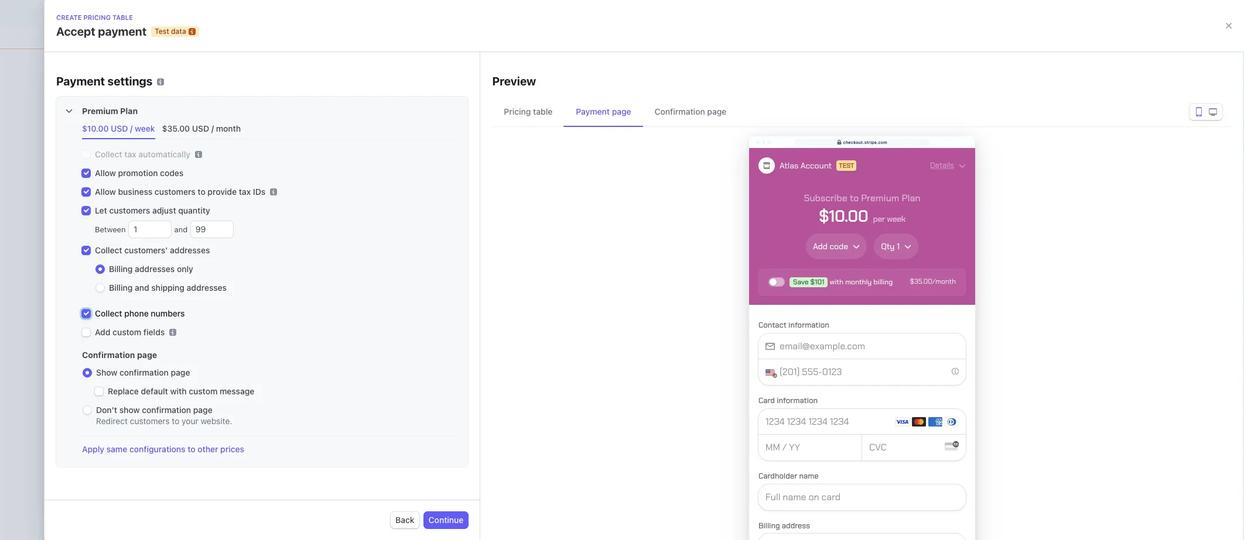 Task type: vqa. For each thing, say whether or not it's contained in the screenshot.
confirmation in the Don't show confirmation page Redirect customers to your website.
yes



Task type: locate. For each thing, give the bounding box(es) containing it.
your
[[706, 288, 722, 298], [182, 416, 198, 426]]

create a branded, responsive pricing table to embed on your website.
[[493, 288, 722, 310]]

customers down business
[[109, 206, 150, 216]]

1 billing from the top
[[109, 264, 133, 274]]

automatically
[[138, 149, 190, 159]]

billing
[[109, 264, 133, 274], [109, 283, 133, 293]]

show confirmation page
[[96, 368, 190, 378]]

embed
[[666, 288, 692, 298]]

1 horizontal spatial table
[[533, 107, 553, 117]]

2 / from the left
[[211, 124, 214, 134]]

3 collect from the top
[[95, 309, 122, 319]]

1 vertical spatial allow
[[95, 187, 116, 197]]

0 vertical spatial create
[[56, 13, 82, 21]]

data
[[171, 27, 186, 36]]

tax
[[124, 149, 136, 159], [239, 187, 251, 197]]

2 collect from the top
[[95, 245, 122, 255]]

Maximum quantity text field
[[191, 221, 233, 238]]

collect for collect customers' addresses
[[95, 245, 122, 255]]

your down replace default with custom message
[[182, 416, 198, 426]]

allow for allow business customers to provide tax ids
[[95, 187, 116, 197]]

don't show confirmation page redirect customers to your website.
[[96, 405, 232, 426]]

custom down the phone on the left of the page
[[113, 327, 141, 337]]

quantity
[[178, 206, 210, 216]]

preview
[[492, 74, 536, 88]]

1 horizontal spatial /
[[211, 124, 214, 134]]

customers down codes
[[155, 187, 195, 197]]

1 vertical spatial website.
[[201, 416, 232, 426]]

responsive
[[563, 288, 604, 298]]

payment inside "button"
[[576, 107, 610, 117]]

collect down between
[[95, 245, 122, 255]]

confirmation
[[119, 368, 169, 378], [142, 405, 191, 415]]

allow left the promotion
[[95, 168, 116, 178]]

page
[[612, 107, 631, 117], [707, 107, 726, 117], [137, 350, 157, 360], [171, 368, 190, 378], [193, 405, 212, 415]]

numbers
[[151, 309, 185, 319]]

1 collect from the top
[[95, 149, 122, 159]]

add custom fields
[[95, 327, 165, 337]]

0 horizontal spatial confirmation page
[[82, 350, 157, 360]]

/ for month
[[211, 124, 214, 134]]

payment settings
[[56, 74, 152, 88]]

2 vertical spatial table
[[635, 288, 654, 298]]

settings
[[107, 74, 152, 88]]

1 vertical spatial billing
[[109, 283, 133, 293]]

replace default with custom message
[[108, 387, 254, 397]]

1 vertical spatial table
[[533, 107, 553, 117]]

1 vertical spatial payment
[[576, 107, 610, 117]]

/
[[130, 124, 133, 134], [211, 124, 214, 134]]

pricing up accept payment
[[83, 13, 111, 21]]

0 horizontal spatial table
[[112, 13, 133, 21]]

same
[[106, 445, 127, 454]]

0 vertical spatial payment
[[56, 74, 105, 88]]

addresses
[[170, 245, 210, 255], [135, 264, 175, 274], [187, 283, 227, 293]]

1 horizontal spatial payment
[[576, 107, 610, 117]]

2 vertical spatial collect
[[95, 309, 122, 319]]

0 horizontal spatial /
[[130, 124, 133, 134]]

pricing
[[83, 13, 111, 21], [607, 288, 633, 298]]

0 vertical spatial billing
[[109, 264, 133, 274]]

2 allow from the top
[[95, 187, 116, 197]]

0 vertical spatial confirmation
[[119, 368, 169, 378]]

0 horizontal spatial and
[[135, 283, 149, 293]]

website. down 'a'
[[493, 300, 525, 310]]

to inside button
[[188, 445, 195, 454]]

0 horizontal spatial custom
[[113, 327, 141, 337]]

confirmation page
[[655, 107, 726, 117], [82, 350, 157, 360]]

message
[[220, 387, 254, 397]]

and down billing addresses only
[[135, 283, 149, 293]]

1 allow from the top
[[95, 168, 116, 178]]

customers down the show
[[130, 416, 170, 426]]

0 vertical spatial confirmation
[[655, 107, 705, 117]]

and
[[172, 225, 190, 234], [135, 283, 149, 293]]

1 usd from the left
[[111, 124, 128, 134]]

data
[[623, 50, 639, 57]]

back
[[395, 515, 414, 525]]

to left the 'other'
[[188, 445, 195, 454]]

billing addresses only
[[109, 264, 193, 274]]

table up payment on the left top of page
[[112, 13, 133, 21]]

collect up the add
[[95, 309, 122, 319]]

configurations
[[129, 445, 185, 454]]

addresses down collect customers' addresses
[[135, 264, 175, 274]]

1 horizontal spatial custom
[[189, 387, 218, 397]]

2 billing from the top
[[109, 283, 133, 293]]

create for create a branded, responsive pricing table to embed on your website.
[[493, 288, 518, 298]]

1 horizontal spatial pricing
[[607, 288, 633, 298]]

confirmation inside button
[[655, 107, 705, 117]]

table right pricing
[[533, 107, 553, 117]]

pricing
[[504, 107, 531, 117]]

create inside create a branded, responsive pricing table to embed on your website.
[[493, 288, 518, 298]]

page inside don't show confirmation page redirect customers to your website.
[[193, 405, 212, 415]]

usd down "premium plan"
[[111, 124, 128, 134]]

addresses up only
[[170, 245, 210, 255]]

collect for collect phone numbers
[[95, 309, 122, 319]]

billing for billing and shipping addresses
[[109, 283, 133, 293]]

confirmation
[[655, 107, 705, 117], [82, 350, 135, 360]]

0 vertical spatial allow
[[95, 168, 116, 178]]

products
[[151, 65, 220, 84]]

/ inside $35.00 usd / month button
[[211, 124, 214, 134]]

0 horizontal spatial website.
[[201, 416, 232, 426]]

2 horizontal spatial table
[[635, 288, 654, 298]]

1 horizontal spatial confirmation page
[[655, 107, 726, 117]]

your inside don't show confirmation page redirect customers to your website.
[[182, 416, 198, 426]]

2 vertical spatial customers
[[130, 416, 170, 426]]

payment for payment page
[[576, 107, 610, 117]]

pricing right responsive
[[607, 288, 633, 298]]

continue
[[429, 515, 464, 525]]

0 horizontal spatial usd
[[111, 124, 128, 134]]

website. up the 'other'
[[201, 416, 232, 426]]

1 vertical spatial create
[[493, 288, 518, 298]]

0 horizontal spatial confirmation
[[82, 350, 135, 360]]

pricing table button
[[492, 97, 564, 127]]

/ for week
[[130, 124, 133, 134]]

1 vertical spatial confirmation
[[82, 350, 135, 360]]

confirmation down with
[[142, 405, 191, 415]]

0 horizontal spatial tax
[[124, 149, 136, 159]]

collect for collect tax automatically
[[95, 149, 122, 159]]

0 horizontal spatial your
[[182, 416, 198, 426]]

1 / from the left
[[130, 124, 133, 134]]

create up accept
[[56, 13, 82, 21]]

1 vertical spatial and
[[135, 283, 149, 293]]

$35.00 usd / month
[[162, 124, 241, 134]]

1 vertical spatial your
[[182, 416, 198, 426]]

prices
[[220, 445, 244, 454]]

accept
[[56, 25, 95, 38]]

custom right with
[[189, 387, 218, 397]]

collect down $10.00 usd / week
[[95, 149, 122, 159]]

/ left month
[[211, 124, 214, 134]]

customers'
[[124, 245, 168, 255]]

to down with
[[172, 416, 179, 426]]

page inside button
[[707, 107, 726, 117]]

0 horizontal spatial payment
[[56, 74, 105, 88]]

1 vertical spatial pricing
[[607, 288, 633, 298]]

1 vertical spatial confirmation
[[142, 405, 191, 415]]

create left 'a'
[[493, 288, 518, 298]]

usd right $35.00 at the left of the page
[[192, 124, 209, 134]]

custom
[[113, 327, 141, 337], [189, 387, 218, 397]]

website.
[[493, 300, 525, 310], [201, 416, 232, 426]]

test data
[[155, 27, 186, 36]]

0 vertical spatial and
[[172, 225, 190, 234]]

1 horizontal spatial tax
[[239, 187, 251, 197]]

payment
[[56, 74, 105, 88], [576, 107, 610, 117]]

1 horizontal spatial usd
[[192, 124, 209, 134]]

tax left ids
[[239, 187, 251, 197]]

allow
[[95, 168, 116, 178], [95, 187, 116, 197]]

usd
[[111, 124, 128, 134], [192, 124, 209, 134]]

2 usd from the left
[[192, 124, 209, 134]]

billing up the phone on the left of the page
[[109, 283, 133, 293]]

/ inside $10.00 usd / week button
[[130, 124, 133, 134]]

tax up the promotion
[[124, 149, 136, 159]]

collect customers' addresses
[[95, 245, 210, 255]]

confirmation up default
[[119, 368, 169, 378]]

pricing inside create a branded, responsive pricing table to embed on your website.
[[607, 288, 633, 298]]

1 horizontal spatial confirmation
[[655, 107, 705, 117]]

1 vertical spatial collect
[[95, 245, 122, 255]]

table left the embed
[[635, 288, 654, 298]]

addresses down only
[[187, 283, 227, 293]]

allow up let
[[95, 187, 116, 197]]

to
[[198, 187, 205, 197], [656, 288, 663, 298], [172, 416, 179, 426], [188, 445, 195, 454]]

table inside button
[[533, 107, 553, 117]]

to left the embed
[[656, 288, 663, 298]]

0 vertical spatial your
[[706, 288, 722, 298]]

0 vertical spatial confirmation page
[[655, 107, 726, 117]]

tab list
[[492, 97, 1232, 127]]

test data
[[605, 50, 639, 57]]

0 horizontal spatial create
[[56, 13, 82, 21]]

premium plan button
[[66, 106, 459, 118]]

between
[[95, 225, 128, 234]]

other
[[198, 445, 218, 454]]

1 vertical spatial confirmation page
[[82, 350, 157, 360]]

1 horizontal spatial website.
[[493, 300, 525, 310]]

and down quantity
[[172, 225, 190, 234]]

on
[[694, 288, 703, 298]]

billing down customers' on the top of the page
[[109, 264, 133, 274]]

1 horizontal spatial your
[[706, 288, 722, 298]]

confirmation inside don't show confirmation page redirect customers to your website.
[[142, 405, 191, 415]]

business
[[118, 187, 152, 197]]

create
[[56, 13, 82, 21], [493, 288, 518, 298]]

collect
[[95, 149, 122, 159], [95, 245, 122, 255], [95, 309, 122, 319]]

1 vertical spatial customers
[[109, 206, 150, 216]]

fields
[[143, 327, 165, 337]]

let customers adjust quantity
[[95, 206, 210, 216]]

apply same configurations to other prices
[[82, 445, 244, 454]]

1 horizontal spatial create
[[493, 288, 518, 298]]

default
[[141, 387, 168, 397]]

billing for billing addresses only
[[109, 264, 133, 274]]

accept payment
[[56, 25, 147, 38]]

/ left week
[[130, 124, 133, 134]]

0 horizontal spatial pricing
[[83, 13, 111, 21]]

0 vertical spatial website.
[[493, 300, 525, 310]]

your right the 'on'
[[706, 288, 722, 298]]

0 vertical spatial collect
[[95, 149, 122, 159]]

collect tax automatically
[[95, 149, 190, 159]]

customers
[[155, 187, 195, 197], [109, 206, 150, 216], [130, 416, 170, 426]]

pricing table
[[504, 107, 553, 117]]

premium plan
[[82, 106, 138, 116]]

2 vertical spatial addresses
[[187, 283, 227, 293]]

confirmation page button
[[643, 97, 738, 127]]



Task type: describe. For each thing, give the bounding box(es) containing it.
page inside "button"
[[612, 107, 631, 117]]

create for create pricing table
[[56, 13, 82, 21]]

prices for product premium plan tab list
[[77, 118, 459, 139]]

usd for $35.00
[[192, 124, 209, 134]]

plan
[[120, 106, 138, 116]]

test
[[605, 50, 621, 57]]

0 vertical spatial customers
[[155, 187, 195, 197]]

apply
[[82, 445, 104, 454]]

website. inside don't show confirmation page redirect customers to your website.
[[201, 416, 232, 426]]

apply same configurations to other prices button
[[82, 444, 244, 456]]

payment for payment settings
[[56, 74, 105, 88]]

allow business customers to provide tax ids
[[95, 187, 265, 197]]

website. inside create a branded, responsive pricing table to embed on your website.
[[493, 300, 525, 310]]

$10.00 usd / week
[[82, 124, 155, 134]]

let
[[95, 206, 107, 216]]

allow promotion codes
[[95, 168, 184, 178]]

promotion
[[118, 168, 158, 178]]

phone
[[124, 309, 149, 319]]

billing and shipping addresses
[[109, 283, 227, 293]]

month
[[216, 124, 241, 134]]

$10.00
[[82, 124, 109, 134]]

collect phone numbers
[[95, 309, 185, 319]]

checkout.stripe.com
[[843, 140, 887, 144]]

to up quantity
[[198, 187, 205, 197]]

branded,
[[527, 288, 561, 298]]

to inside don't show confirmation page redirect customers to your website.
[[172, 416, 179, 426]]

ids
[[253, 187, 265, 197]]

redirect
[[96, 416, 128, 426]]

tab list containing pricing table
[[492, 97, 1232, 127]]

premium
[[82, 106, 118, 116]]

0 vertical spatial table
[[112, 13, 133, 21]]

back button
[[391, 512, 419, 529]]

test
[[155, 27, 169, 36]]

create pricing table
[[56, 13, 133, 21]]

usd for $10.00
[[111, 124, 128, 134]]

0 vertical spatial custom
[[113, 327, 141, 337]]

adjust
[[152, 206, 176, 216]]

replace
[[108, 387, 139, 397]]

show
[[96, 368, 117, 378]]

0 vertical spatial addresses
[[170, 245, 210, 255]]

add
[[95, 327, 110, 337]]

0 vertical spatial pricing
[[83, 13, 111, 21]]

only
[[177, 264, 193, 274]]

1 vertical spatial tax
[[239, 187, 251, 197]]

1 horizontal spatial and
[[172, 225, 190, 234]]

don't
[[96, 405, 117, 415]]

Minimum quantity text field
[[129, 221, 171, 238]]

0 vertical spatial tax
[[124, 149, 136, 159]]

shipping
[[151, 283, 185, 293]]

$35.00 usd / month button
[[157, 118, 248, 139]]

to inside create a branded, responsive pricing table to embed on your website.
[[656, 288, 663, 298]]

payment page
[[576, 107, 631, 117]]

$10.00 usd / week button
[[77, 118, 162, 139]]

a
[[521, 288, 525, 298]]

payment page button
[[564, 97, 643, 127]]

show
[[119, 405, 140, 415]]

codes
[[160, 168, 184, 178]]

confirmation page inside button
[[655, 107, 726, 117]]

1 vertical spatial addresses
[[135, 264, 175, 274]]

payment
[[98, 25, 147, 38]]

1 vertical spatial custom
[[189, 387, 218, 397]]

week
[[135, 124, 155, 134]]

allow for allow promotion codes
[[95, 168, 116, 178]]

your inside create a branded, responsive pricing table to embed on your website.
[[706, 288, 722, 298]]

customers inside don't show confirmation page redirect customers to your website.
[[130, 416, 170, 426]]

$35.00
[[162, 124, 190, 134]]

table inside create a branded, responsive pricing table to embed on your website.
[[635, 288, 654, 298]]

provide
[[208, 187, 237, 197]]

with
[[170, 387, 187, 397]]

continue button
[[424, 512, 468, 529]]



